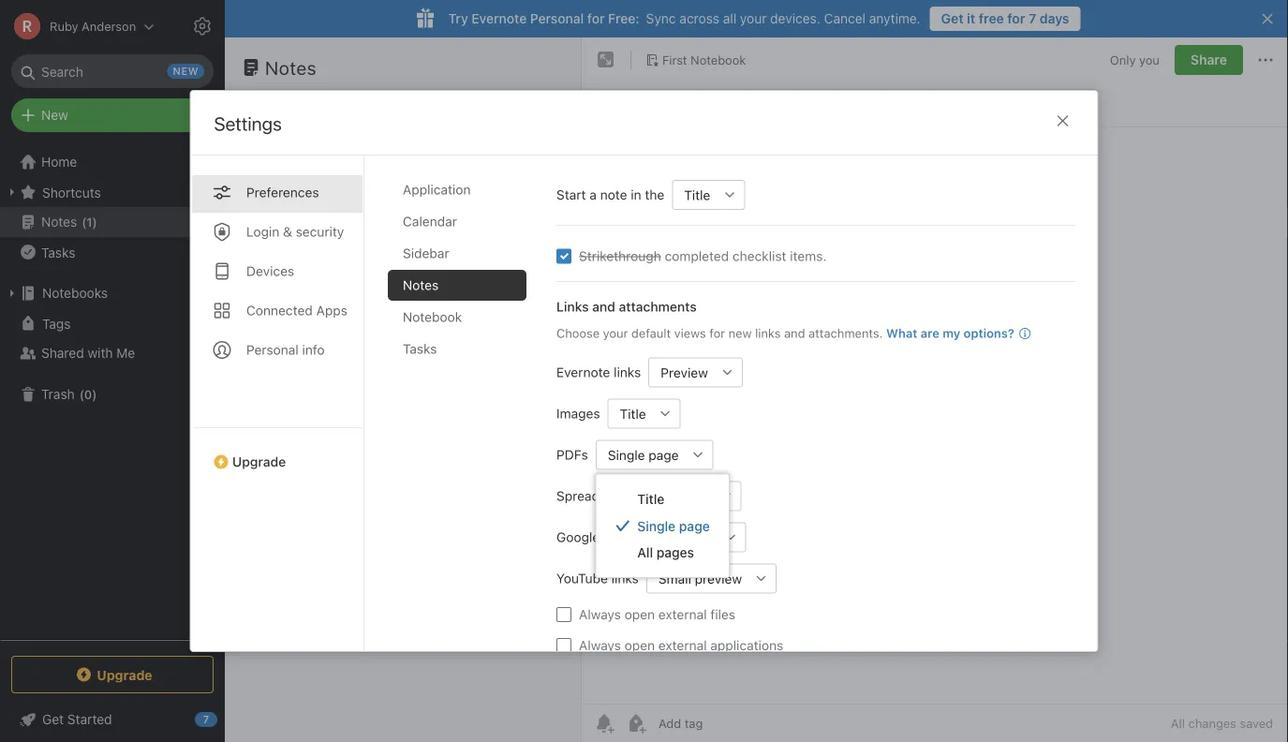 Task type: describe. For each thing, give the bounding box(es) containing it.
with
[[88, 345, 113, 361]]

Select422 checkbox
[[556, 249, 571, 264]]

attachments
[[619, 299, 697, 314]]

applications
[[710, 638, 783, 653]]

page inside button
[[648, 447, 679, 463]]

google
[[556, 530, 599, 545]]

share
[[1191, 52, 1228, 67]]

small preview button
[[646, 564, 747, 594]]

1 vertical spatial upgrade button
[[11, 656, 214, 694]]

completed
[[665, 248, 729, 264]]

on
[[668, 95, 683, 111]]

tasks inside button
[[41, 244, 75, 260]]

new button
[[11, 98, 214, 132]]

Choose default view option for Google Drive links field
[[673, 522, 746, 552]]

only you
[[1110, 53, 1160, 67]]

tasks inside tab
[[403, 341, 437, 357]]

1 horizontal spatial a
[[589, 187, 596, 202]]

single inside button
[[608, 447, 645, 463]]

single inside dropdown list menu
[[638, 518, 676, 534]]

external for applications
[[658, 638, 707, 653]]

cancel
[[824, 11, 866, 26]]

login
[[246, 224, 279, 239]]

open for always open external applications
[[624, 638, 655, 653]]

last
[[597, 95, 623, 111]]

what are my options?
[[886, 326, 1014, 340]]

get it free for 7 days
[[942, 11, 1070, 26]]

Choose default view option for Images field
[[607, 399, 681, 429]]

start a note in the
[[556, 187, 664, 202]]

edited
[[626, 95, 664, 111]]

shared with me link
[[0, 338, 224, 368]]

links
[[556, 299, 589, 314]]

add tag image
[[625, 712, 648, 735]]

) for trash
[[92, 387, 97, 401]]

notebooks link
[[0, 278, 224, 308]]

strikethrough
[[579, 248, 661, 264]]

options?
[[964, 326, 1014, 340]]

Always open external files checkbox
[[556, 607, 571, 622]]

items.
[[790, 248, 827, 264]]

calendar tab
[[388, 206, 526, 237]]

preferences
[[246, 185, 319, 200]]

single page inside button
[[608, 447, 679, 463]]

for for free:
[[588, 11, 605, 26]]

upgrade inside tab list
[[232, 454, 286, 470]]

) for notes
[[92, 215, 97, 229]]

always for always open external files
[[579, 607, 621, 622]]

Always open external applications checkbox
[[556, 638, 571, 653]]

open for always open external files
[[624, 607, 655, 622]]

links and attachments
[[556, 299, 697, 314]]

page inside dropdown list menu
[[679, 518, 710, 534]]

youtube
[[556, 571, 608, 586]]

all
[[723, 11, 737, 26]]

few
[[259, 204, 278, 217]]

me
[[116, 345, 135, 361]]

1 horizontal spatial personal
[[530, 11, 584, 26]]

trash
[[41, 387, 75, 402]]

Choose default view option for PDFs field
[[595, 440, 713, 470]]

new
[[41, 107, 68, 123]]

Choose default view option for Evernote links field
[[648, 358, 743, 388]]

cheese
[[350, 164, 396, 180]]

title for start a note in the
[[684, 187, 710, 203]]

images
[[556, 406, 600, 421]]

expand note image
[[595, 49, 618, 71]]

strikethrough completed checklist items.
[[579, 248, 827, 264]]

0 horizontal spatial your
[[603, 326, 628, 340]]

Note Editor text field
[[582, 127, 1289, 704]]

( for trash
[[79, 387, 84, 401]]

are
[[921, 326, 939, 340]]

personal inside tab list
[[246, 342, 298, 358]]

my
[[943, 326, 960, 340]]

sidebar tab
[[388, 238, 526, 269]]

single page inside dropdown list menu
[[638, 518, 710, 534]]

list
[[302, 145, 325, 160]]

youtube links
[[556, 571, 638, 586]]

upgrade button inside tab list
[[191, 427, 363, 477]]

home link
[[0, 147, 225, 177]]

preview button
[[648, 358, 713, 388]]

default
[[631, 326, 671, 340]]

all for all pages
[[638, 545, 653, 560]]

devices.
[[771, 11, 821, 26]]

login & security
[[246, 224, 344, 239]]

devices
[[246, 263, 294, 279]]

notebook inside tab
[[403, 309, 462, 325]]

security
[[295, 224, 344, 239]]

for for 7
[[1008, 11, 1026, 26]]

views
[[674, 326, 706, 340]]

&
[[283, 224, 292, 239]]

notes tab
[[388, 270, 526, 301]]

1 vertical spatial note
[[600, 187, 627, 202]]

2023
[[735, 95, 767, 111]]

all pages link
[[596, 539, 729, 566]]

try evernote personal for free: sync across all your devices. cancel anytime.
[[448, 11, 921, 26]]

choose your default views for new links and attachments.
[[556, 326, 883, 340]]

checklist
[[732, 248, 786, 264]]

all changes saved
[[1171, 716, 1274, 731]]

sync
[[646, 11, 676, 26]]

across
[[680, 11, 720, 26]]

eggs
[[277, 164, 308, 180]]

settings image
[[191, 15, 214, 37]]

new
[[728, 326, 752, 340]]

notebooks
[[42, 285, 108, 301]]

grocery list
[[249, 145, 325, 160]]

dropdown list menu
[[596, 486, 729, 566]]

changes
[[1189, 716, 1237, 731]]

1 inside notes ( 1 )
[[87, 215, 92, 229]]

first notebook
[[663, 53, 746, 67]]

days
[[1040, 11, 1070, 26]]

always open external files
[[579, 607, 735, 622]]

the
[[645, 187, 664, 202]]

1 horizontal spatial for
[[709, 326, 725, 340]]

calendar
[[403, 214, 457, 229]]

in
[[631, 187, 641, 202]]

notebook tab
[[388, 302, 526, 333]]

0 horizontal spatial and
[[592, 299, 615, 314]]



Task type: locate. For each thing, give the bounding box(es) containing it.
0 vertical spatial always
[[579, 607, 621, 622]]

title right the 'the'
[[684, 187, 710, 203]]

title button
[[672, 180, 715, 210], [607, 399, 651, 429]]

0 horizontal spatial evernote
[[472, 11, 527, 26]]

tasks
[[41, 244, 75, 260], [403, 341, 437, 357]]

and left the attachments.
[[784, 326, 805, 340]]

1 vertical spatial external
[[658, 638, 707, 653]]

0 vertical spatial upgrade button
[[191, 427, 363, 477]]

ago
[[326, 204, 346, 217]]

application tab
[[388, 174, 526, 205]]

all left changes in the right bottom of the page
[[1171, 716, 1186, 731]]

0 vertical spatial page
[[648, 447, 679, 463]]

0 vertical spatial upgrade
[[232, 454, 286, 470]]

1 vertical spatial notes
[[41, 214, 77, 230]]

a few minutes ago
[[249, 204, 346, 217]]

1 vertical spatial a
[[249, 204, 256, 217]]

tree
[[0, 147, 225, 639]]

shared
[[41, 345, 84, 361]]

0 vertical spatial single page
[[608, 447, 679, 463]]

sugar
[[311, 164, 347, 180]]

1 vertical spatial open
[[624, 638, 655, 653]]

0 vertical spatial external
[[658, 607, 707, 622]]

( inside notes ( 1 )
[[82, 215, 87, 229]]

1 horizontal spatial and
[[784, 326, 805, 340]]

1 vertical spatial notebook
[[403, 309, 462, 325]]

Choose default view option for Spreadsheets field
[[647, 481, 741, 511]]

1 vertical spatial single page
[[638, 518, 710, 534]]

1 horizontal spatial title button
[[672, 180, 715, 210]]

title inside start a new note in the body or title. field
[[684, 187, 710, 203]]

personal down connected
[[246, 342, 298, 358]]

) down shortcuts button
[[92, 215, 97, 229]]

page
[[648, 447, 679, 463], [679, 518, 710, 534]]

evernote down choose
[[556, 365, 610, 380]]

notes inside note list element
[[265, 56, 317, 78]]

Search text field
[[24, 54, 201, 88]]

for left new
[[709, 326, 725, 340]]

tasks button
[[0, 237, 224, 267]]

shortcuts button
[[0, 177, 224, 207]]

1 ) from the top
[[92, 215, 97, 229]]

all inside note window element
[[1171, 716, 1186, 731]]

title inside dropdown list menu
[[638, 492, 665, 507]]

1 open from the top
[[624, 607, 655, 622]]

last edited on nov 16, 2023
[[597, 95, 767, 111]]

1 vertical spatial )
[[92, 387, 97, 401]]

anytime.
[[870, 11, 921, 26]]

2 open from the top
[[624, 638, 655, 653]]

it
[[967, 11, 976, 26]]

tab list containing application
[[388, 174, 541, 651]]

2 external from the top
[[658, 638, 707, 653]]

open down "always open external files"
[[624, 638, 655, 653]]

links
[[755, 326, 781, 340], [614, 365, 641, 380], [638, 530, 665, 545], [611, 571, 638, 586]]

upgrade
[[232, 454, 286, 470], [97, 667, 152, 683]]

7
[[1029, 11, 1037, 26]]

tasks down notes ( 1 )
[[41, 244, 75, 260]]

0 vertical spatial title
[[684, 187, 710, 203]]

personal left free:
[[530, 11, 584, 26]]

0 vertical spatial tasks
[[41, 244, 75, 260]]

1 vertical spatial evernote
[[556, 365, 610, 380]]

0 vertical spatial notebook
[[691, 53, 746, 67]]

tasks tab
[[388, 334, 526, 365]]

None search field
[[24, 54, 201, 88]]

single page
[[608, 447, 679, 463], [638, 518, 710, 534]]

get it free for 7 days button
[[930, 7, 1081, 31]]

1 horizontal spatial notes
[[265, 56, 317, 78]]

) right "trash"
[[92, 387, 97, 401]]

first notebook button
[[639, 47, 753, 73]]

0 vertical spatial single
[[608, 447, 645, 463]]

single up the all pages link
[[638, 518, 676, 534]]

page up the title link
[[648, 447, 679, 463]]

1 horizontal spatial 1
[[247, 96, 253, 112]]

sidebar
[[403, 246, 449, 261]]

a left the few
[[249, 204, 256, 217]]

) inside notes ( 1 )
[[92, 215, 97, 229]]

preview
[[695, 571, 742, 586]]

note list element
[[225, 37, 582, 742]]

tasks down notebook tab
[[403, 341, 437, 357]]

open up 'always open external applications'
[[624, 607, 655, 622]]

notes up 1 note
[[265, 56, 317, 78]]

always for always open external applications
[[579, 638, 621, 653]]

1 always from the top
[[579, 607, 621, 622]]

note window element
[[582, 37, 1289, 742]]

0 horizontal spatial tasks
[[41, 244, 75, 260]]

first
[[663, 53, 687, 67]]

0 vertical spatial notes
[[265, 56, 317, 78]]

1 inside note list element
[[247, 96, 253, 112]]

connected
[[246, 303, 312, 318]]

2 always from the top
[[579, 638, 621, 653]]

1 horizontal spatial evernote
[[556, 365, 610, 380]]

title button right the 'the'
[[672, 180, 715, 210]]

and right links
[[592, 299, 615, 314]]

1 vertical spatial title button
[[607, 399, 651, 429]]

attachments.
[[808, 326, 883, 340]]

1 vertical spatial (
[[79, 387, 84, 401]]

( down shortcuts
[[82, 215, 87, 229]]

0 vertical spatial your
[[740, 11, 767, 26]]

notes ( 1 )
[[41, 214, 97, 230]]

all inside dropdown list menu
[[638, 545, 653, 560]]

2 horizontal spatial notes
[[403, 277, 438, 293]]

for left free:
[[588, 11, 605, 26]]

title button up single page button
[[607, 399, 651, 429]]

) inside trash ( 0 )
[[92, 387, 97, 401]]

Start a new note in the body or title. field
[[672, 180, 745, 210]]

title up single page button
[[620, 406, 646, 422]]

1 vertical spatial your
[[603, 326, 628, 340]]

1 horizontal spatial upgrade
[[232, 454, 286, 470]]

shared with me
[[41, 345, 135, 361]]

1 vertical spatial page
[[679, 518, 710, 534]]

1 vertical spatial single
[[638, 518, 676, 534]]

0 horizontal spatial notes
[[41, 214, 77, 230]]

( right "trash"
[[79, 387, 84, 401]]

choose
[[556, 326, 599, 340]]

only
[[1110, 53, 1136, 67]]

0 horizontal spatial upgrade
[[97, 667, 152, 683]]

1 horizontal spatial note
[[600, 187, 627, 202]]

title inside title field
[[620, 406, 646, 422]]

spreadsheets
[[556, 488, 640, 504]]

a
[[589, 187, 596, 202], [249, 204, 256, 217]]

page down "choose default view option for spreadsheets" field
[[679, 518, 710, 534]]

)
[[92, 215, 97, 229], [92, 387, 97, 401]]

0 vertical spatial title button
[[672, 180, 715, 210]]

preview
[[660, 365, 708, 380]]

all pages
[[638, 545, 695, 560]]

single page down title field at the bottom of page
[[608, 447, 679, 463]]

title link
[[596, 486, 729, 513]]

all left pages
[[638, 545, 653, 560]]

single page up pages
[[638, 518, 710, 534]]

1 horizontal spatial tasks
[[403, 341, 437, 357]]

notebook down notes tab
[[403, 309, 462, 325]]

tab list
[[191, 156, 364, 651], [388, 174, 541, 651]]

0 vertical spatial )
[[92, 215, 97, 229]]

share button
[[1175, 45, 1244, 75]]

always open external applications
[[579, 638, 783, 653]]

0 horizontal spatial notebook
[[403, 309, 462, 325]]

0 horizontal spatial tab list
[[191, 156, 364, 651]]

home
[[41, 154, 77, 170]]

external down "always open external files"
[[658, 638, 707, 653]]

always
[[579, 607, 621, 622], [579, 638, 621, 653]]

1 horizontal spatial all
[[1171, 716, 1186, 731]]

tab list for start a note in the
[[388, 174, 541, 651]]

google drive links
[[556, 530, 665, 545]]

nov
[[687, 95, 711, 111]]

your right all
[[740, 11, 767, 26]]

0 vertical spatial personal
[[530, 11, 584, 26]]

0 horizontal spatial a
[[249, 204, 256, 217]]

all for all changes saved
[[1171, 716, 1186, 731]]

free:
[[608, 11, 640, 26]]

notes inside tab
[[403, 277, 438, 293]]

external
[[658, 607, 707, 622], [658, 638, 707, 653]]

1 vertical spatial and
[[784, 326, 805, 340]]

0
[[84, 387, 92, 401]]

note up settings
[[257, 96, 284, 112]]

get
[[942, 11, 964, 26]]

1 vertical spatial all
[[1171, 716, 1186, 731]]

upgrade button
[[191, 427, 363, 477], [11, 656, 214, 694]]

0 vertical spatial a
[[589, 187, 596, 202]]

for left 7
[[1008, 11, 1026, 26]]

milk
[[249, 164, 274, 180]]

1 horizontal spatial your
[[740, 11, 767, 26]]

title for images
[[620, 406, 646, 422]]

a inside note list element
[[249, 204, 256, 217]]

( inside trash ( 0 )
[[79, 387, 84, 401]]

0 vertical spatial (
[[82, 215, 87, 229]]

notebook down all
[[691, 53, 746, 67]]

and
[[592, 299, 615, 314], [784, 326, 805, 340]]

title button for start a note in the
[[672, 180, 715, 210]]

0 horizontal spatial personal
[[246, 342, 298, 358]]

1 external from the top
[[658, 607, 707, 622]]

1 vertical spatial tasks
[[403, 341, 437, 357]]

you
[[1140, 53, 1160, 67]]

application
[[403, 182, 470, 197]]

external for files
[[658, 607, 707, 622]]

1 down shortcuts
[[87, 215, 92, 229]]

single page button
[[595, 440, 683, 470]]

notes
[[265, 56, 317, 78], [41, 214, 77, 230], [403, 277, 438, 293]]

16,
[[714, 95, 732, 111]]

1 vertical spatial 1
[[87, 215, 92, 229]]

try
[[448, 11, 468, 26]]

tree containing home
[[0, 147, 225, 639]]

1 note
[[247, 96, 284, 112]]

milk eggs sugar cheese
[[249, 164, 396, 180]]

close image
[[1052, 110, 1074, 132]]

0 horizontal spatial title button
[[607, 399, 651, 429]]

notebook inside button
[[691, 53, 746, 67]]

0 vertical spatial evernote
[[472, 11, 527, 26]]

0 vertical spatial and
[[592, 299, 615, 314]]

always right "always open external applications" checkbox
[[579, 638, 621, 653]]

2 horizontal spatial for
[[1008, 11, 1026, 26]]

notes down sidebar
[[403, 277, 438, 293]]

0 vertical spatial open
[[624, 607, 655, 622]]

for inside button
[[1008, 11, 1026, 26]]

0 vertical spatial all
[[638, 545, 653, 560]]

personal
[[530, 11, 584, 26], [246, 342, 298, 358]]

settings
[[214, 112, 282, 134]]

shortcuts
[[42, 184, 101, 200]]

tags
[[42, 316, 71, 331]]

expand notebooks image
[[5, 286, 20, 301]]

start
[[556, 187, 586, 202]]

single down title field at the bottom of page
[[608, 447, 645, 463]]

grocery
[[249, 145, 299, 160]]

1 horizontal spatial notebook
[[691, 53, 746, 67]]

0 horizontal spatial all
[[638, 545, 653, 560]]

pdfs
[[556, 447, 588, 463]]

evernote right 'try'
[[472, 11, 527, 26]]

1 vertical spatial always
[[579, 638, 621, 653]]

title button for images
[[607, 399, 651, 429]]

0 vertical spatial 1
[[247, 96, 253, 112]]

title up single page link
[[638, 492, 665, 507]]

1 vertical spatial title
[[620, 406, 646, 422]]

small preview
[[658, 571, 742, 586]]

2 vertical spatial notes
[[403, 277, 438, 293]]

add a reminder image
[[593, 712, 616, 735]]

( for notes
[[82, 215, 87, 229]]

your down links and attachments
[[603, 326, 628, 340]]

1 up settings
[[247, 96, 253, 112]]

1 vertical spatial upgrade
[[97, 667, 152, 683]]

external up 'always open external applications'
[[658, 607, 707, 622]]

tab list containing preferences
[[191, 156, 364, 651]]

files
[[710, 607, 735, 622]]

1 vertical spatial personal
[[246, 342, 298, 358]]

2 ) from the top
[[92, 387, 97, 401]]

Choose default view option for YouTube links field
[[646, 564, 777, 594]]

trash ( 0 )
[[41, 387, 97, 402]]

0 horizontal spatial 1
[[87, 215, 92, 229]]

apps
[[316, 303, 347, 318]]

2 vertical spatial title
[[638, 492, 665, 507]]

0 horizontal spatial for
[[588, 11, 605, 26]]

0 vertical spatial note
[[257, 96, 284, 112]]

a right start
[[589, 187, 596, 202]]

1 horizontal spatial tab list
[[388, 174, 541, 651]]

notes down shortcuts
[[41, 214, 77, 230]]

tab list for application
[[191, 156, 364, 651]]

drive
[[603, 530, 634, 545]]

single page link
[[596, 513, 729, 539]]

tags button
[[0, 308, 224, 338]]

0 horizontal spatial note
[[257, 96, 284, 112]]

always right always open external files checkbox
[[579, 607, 621, 622]]

note left in
[[600, 187, 627, 202]]



Task type: vqa. For each thing, say whether or not it's contained in the screenshot.


